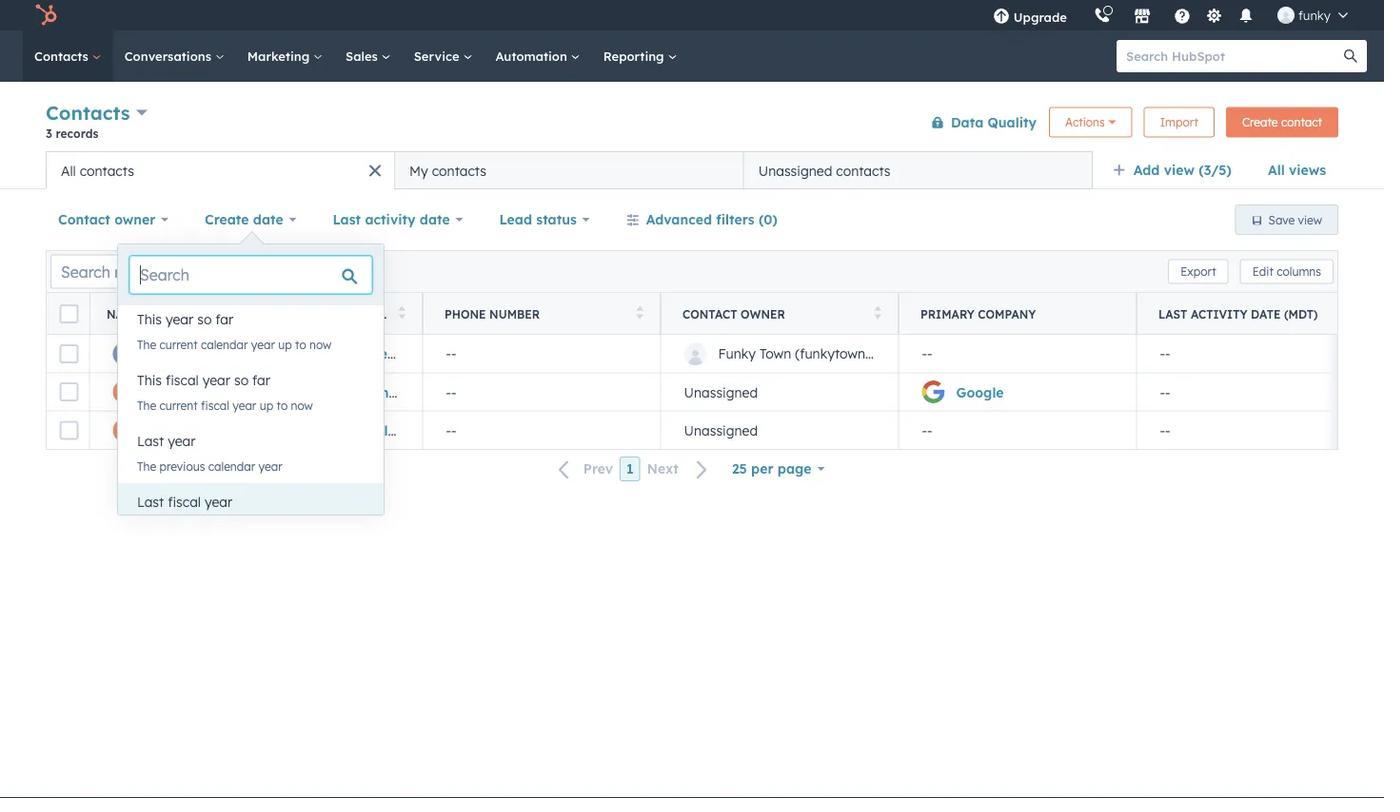 Task type: vqa. For each thing, say whether or not it's contained in the screenshot.
& associated with Teams
no



Task type: describe. For each thing, give the bounding box(es) containing it.
1 vertical spatial contact
[[683, 307, 738, 321]]

marketing
[[247, 48, 313, 64]]

(sample for johnson
[[251, 422, 306, 439]]

3 records
[[46, 126, 98, 140]]

advanced
[[646, 211, 712, 228]]

create contact button
[[1226, 107, 1339, 138]]

settings image
[[1206, 8, 1223, 25]]

year inside button
[[205, 494, 233, 511]]

year up the ecaterina
[[166, 311, 194, 328]]

emailmaria@hubspot.com button
[[328, 411, 527, 449]]

marketplaces image
[[1134, 9, 1151, 26]]

hubspot link
[[23, 4, 71, 27]]

year up this fiscal year so far button
[[251, 338, 275, 352]]

prev button
[[547, 457, 620, 482]]

prev
[[583, 461, 613, 478]]

fiscal for last fiscal year
[[168, 494, 201, 511]]

primary company
[[921, 307, 1036, 321]]

number
[[489, 307, 540, 321]]

maria
[[147, 422, 186, 439]]

notifications image
[[1238, 9, 1255, 26]]

google link
[[956, 384, 1004, 401]]

calling icon button
[[1086, 3, 1119, 28]]

funky town image
[[1278, 7, 1295, 24]]

fiscal for this fiscal year so far the current fiscal year up to now
[[166, 372, 199, 389]]

calling icon image
[[1094, 7, 1111, 25]]

25 per page button
[[720, 450, 837, 488]]

activity
[[365, 211, 416, 228]]

press to sort. element for phone number
[[637, 306, 644, 322]]

company
[[978, 307, 1036, 321]]

primary
[[921, 307, 975, 321]]

unassigned for emailmaria@hubspot.com
[[684, 422, 758, 439]]

records
[[56, 126, 98, 140]]

1 press to sort. image from the left
[[303, 306, 310, 319]]

contact owner button
[[46, 201, 181, 239]]

per
[[751, 461, 774, 478]]

year down maria johnson (sample contact)
[[259, 459, 282, 474]]

help button
[[1166, 0, 1199, 30]]

phone number
[[445, 307, 540, 321]]

conversations
[[124, 48, 215, 64]]

my
[[410, 162, 428, 179]]

to inside this fiscal year so far the current fiscal year up to now
[[277, 399, 288, 413]]

owner inside popup button
[[114, 211, 156, 228]]

(funkytownclown1@gmail.com)
[[795, 346, 991, 362]]

sales link
[[334, 30, 402, 82]]

(mdt)
[[1285, 307, 1318, 321]]

lead
[[499, 211, 532, 228]]

all for all contacts
[[61, 162, 76, 179]]

far inside this fiscal year so far the current fiscal year up to now
[[252, 372, 270, 389]]

reporting
[[603, 48, 668, 64]]

service link
[[402, 30, 484, 82]]

this year so far button
[[118, 301, 384, 339]]

activity
[[1191, 307, 1248, 321]]

add view (3/5) button
[[1101, 151, 1256, 189]]

contacts inside popup button
[[46, 101, 130, 125]]

last activity date (mdt)
[[1159, 307, 1318, 321]]

brian
[[147, 384, 183, 401]]

contact
[[1282, 115, 1323, 130]]

year down ecaterina marinescu link
[[203, 372, 230, 389]]

3
[[46, 126, 52, 140]]

1 press to sort. element from the left
[[303, 306, 310, 322]]

contact) for bh@hubspot.com
[[307, 384, 364, 401]]

last for last activity date
[[333, 211, 361, 228]]

press to sort. image for contact owner
[[875, 306, 882, 319]]

automation
[[496, 48, 571, 64]]

create date button
[[192, 201, 309, 239]]

the inside last year the previous calendar year
[[137, 459, 156, 474]]

1 vertical spatial fiscal
[[201, 399, 229, 413]]

data quality
[[951, 114, 1037, 130]]

contacts for unassigned contacts
[[836, 162, 891, 179]]

settings link
[[1203, 5, 1226, 25]]

so inside this year so far the current calendar year up to now
[[197, 311, 212, 328]]

edit
[[1253, 265, 1274, 279]]

add
[[1134, 162, 1160, 179]]

search button
[[1335, 40, 1367, 72]]

ecaterina.marinescu@adept.ai link
[[351, 346, 555, 362]]

marketplaces button
[[1123, 0, 1163, 30]]

date
[[1251, 307, 1281, 321]]

-- button for ecaterina.marinescu@adept.ai
[[423, 335, 661, 373]]

date inside popup button
[[253, 211, 283, 228]]

(3/5)
[[1199, 162, 1232, 179]]

last year the previous calendar year
[[137, 433, 282, 474]]

halligan
[[187, 384, 244, 401]]

save view
[[1269, 213, 1323, 227]]

export button
[[1168, 259, 1229, 284]]

25 per page
[[732, 461, 812, 478]]

ecaterina.marinescu@adept.ai
[[351, 346, 555, 362]]

current inside this fiscal year so far the current fiscal year up to now
[[160, 399, 198, 413]]

unassigned for bh@hubspot.com
[[684, 384, 758, 401]]

press to sort. image for email
[[399, 306, 406, 319]]

last year button
[[118, 423, 384, 461]]

this fiscal year so far button
[[118, 362, 384, 400]]

year up maria johnson (sample contact)
[[233, 399, 256, 413]]

funky
[[1299, 7, 1331, 23]]

Search HubSpot search field
[[1117, 40, 1350, 72]]

add view (3/5)
[[1134, 162, 1232, 179]]

now inside this fiscal year so far the current fiscal year up to now
[[291, 399, 313, 413]]

unassigned contacts
[[759, 162, 891, 179]]

maria johnson (sample contact)
[[147, 422, 367, 439]]

(sample for halligan
[[248, 384, 303, 401]]

contacts for my contacts
[[432, 162, 487, 179]]

this year so far the current calendar year up to now
[[137, 311, 332, 352]]

notifications button
[[1230, 0, 1263, 30]]

view for add
[[1164, 162, 1195, 179]]

calendar inside last year the previous calendar year
[[208, 459, 255, 474]]

pagination navigation
[[547, 457, 720, 482]]

contact owner inside popup button
[[58, 211, 156, 228]]

help image
[[1174, 9, 1191, 26]]

last for last activity date (mdt)
[[1159, 307, 1188, 321]]

data
[[951, 114, 984, 130]]

funky
[[718, 346, 756, 362]]

name
[[107, 307, 141, 321]]

funky town (funkytownclown1@gmail.com) button
[[661, 335, 991, 373]]

create contact
[[1243, 115, 1323, 130]]

actions button
[[1049, 107, 1133, 138]]

1 vertical spatial contact owner
[[683, 307, 785, 321]]

lead status
[[499, 211, 577, 228]]

emailmaria@hubspot.com link
[[351, 422, 527, 439]]

this for this fiscal year so far
[[137, 372, 162, 389]]

press to sort. element for email
[[399, 306, 406, 322]]



Task type: locate. For each thing, give the bounding box(es) containing it.
google
[[956, 384, 1004, 401]]

0 horizontal spatial owner
[[114, 211, 156, 228]]

1 vertical spatial contact)
[[310, 422, 367, 439]]

so up ecaterina marinescu at the left top of the page
[[197, 311, 212, 328]]

1 unassigned button from the top
[[661, 373, 899, 411]]

save
[[1269, 213, 1295, 227]]

date
[[253, 211, 283, 228], [420, 211, 450, 228]]

press to sort. element for contact owner
[[875, 306, 882, 322]]

unassigned up (0)
[[759, 162, 833, 179]]

0 vertical spatial now
[[310, 338, 332, 352]]

up up this fiscal year so far button
[[278, 338, 292, 352]]

fiscal down previous
[[168, 494, 201, 511]]

1 date from the left
[[253, 211, 283, 228]]

my contacts button
[[395, 151, 744, 189]]

1 horizontal spatial date
[[420, 211, 450, 228]]

0 vertical spatial far
[[215, 311, 234, 328]]

sales
[[346, 48, 382, 64]]

1 vertical spatial the
[[137, 399, 156, 413]]

menu
[[980, 0, 1362, 30]]

emailmaria@hubspot.com
[[351, 422, 527, 439]]

all contacts button
[[46, 151, 395, 189]]

contacts link
[[23, 30, 113, 82]]

unassigned inside button
[[759, 162, 833, 179]]

1 horizontal spatial so
[[234, 372, 249, 389]]

-- button
[[423, 335, 661, 373], [423, 373, 661, 411], [423, 411, 661, 449]]

0 horizontal spatial far
[[215, 311, 234, 328]]

up
[[278, 338, 292, 352], [260, 399, 273, 413]]

contact owner up funky
[[683, 307, 785, 321]]

1 vertical spatial calendar
[[208, 459, 255, 474]]

1 vertical spatial contacts
[[46, 101, 130, 125]]

view inside "button"
[[1298, 213, 1323, 227]]

filters
[[716, 211, 755, 228]]

to inside this year so far the current calendar year up to now
[[295, 338, 306, 352]]

fiscal down the ecaterina
[[166, 372, 199, 389]]

export
[[1181, 265, 1217, 279]]

create for create contact
[[1243, 115, 1278, 130]]

current inside this year so far the current calendar year up to now
[[160, 338, 198, 352]]

0 vertical spatial so
[[197, 311, 212, 328]]

view for save
[[1298, 213, 1323, 227]]

-- button for bh@hubspot.com
[[423, 373, 661, 411]]

3 the from the top
[[137, 459, 156, 474]]

last inside button
[[137, 494, 164, 511]]

actions
[[1066, 115, 1105, 130]]

the inside this year so far the current calendar year up to now
[[137, 338, 156, 352]]

now inside this year so far the current calendar year up to now
[[310, 338, 332, 352]]

far inside this year so far the current calendar year up to now
[[215, 311, 234, 328]]

now
[[310, 338, 332, 352], [291, 399, 313, 413]]

fiscal inside button
[[168, 494, 201, 511]]

this fiscal year so far the current fiscal year up to now
[[137, 372, 313, 413]]

contact) for emailmaria@hubspot.com
[[310, 422, 367, 439]]

up inside this year so far the current calendar year up to now
[[278, 338, 292, 352]]

1 all from the left
[[1268, 162, 1285, 179]]

fiscal
[[166, 372, 199, 389], [201, 399, 229, 413], [168, 494, 201, 511]]

1 horizontal spatial to
[[295, 338, 306, 352]]

upgrade
[[1014, 9, 1067, 25]]

automation link
[[484, 30, 592, 82]]

1 horizontal spatial contacts
[[432, 162, 487, 179]]

2 contacts from the left
[[432, 162, 487, 179]]

1 horizontal spatial all
[[1268, 162, 1285, 179]]

1 horizontal spatial far
[[252, 372, 270, 389]]

0 horizontal spatial all
[[61, 162, 76, 179]]

1 vertical spatial up
[[260, 399, 273, 413]]

contacts inside button
[[432, 162, 487, 179]]

1 vertical spatial to
[[277, 399, 288, 413]]

contacts
[[80, 162, 134, 179], [432, 162, 487, 179], [836, 162, 891, 179]]

1 the from the top
[[137, 338, 156, 352]]

0 vertical spatial fiscal
[[166, 372, 199, 389]]

contact up funky
[[683, 307, 738, 321]]

all for all views
[[1268, 162, 1285, 179]]

1 horizontal spatial owner
[[741, 307, 785, 321]]

1 vertical spatial current
[[160, 399, 198, 413]]

0 vertical spatial contact
[[58, 211, 110, 228]]

unassigned button down town
[[661, 373, 899, 411]]

phone
[[445, 307, 486, 321]]

hubspot image
[[34, 4, 57, 27]]

previous
[[160, 459, 205, 474]]

2 the from the top
[[137, 399, 156, 413]]

current up maria
[[160, 399, 198, 413]]

0 vertical spatial contacts
[[34, 48, 92, 64]]

0 horizontal spatial create
[[205, 211, 249, 228]]

search image
[[1345, 50, 1358, 63]]

next button
[[641, 457, 720, 482]]

calendar
[[201, 338, 248, 352], [208, 459, 255, 474]]

0 vertical spatial contact)
[[307, 384, 364, 401]]

date inside popup button
[[420, 211, 450, 228]]

0 vertical spatial unassigned
[[759, 162, 833, 179]]

0 vertical spatial up
[[278, 338, 292, 352]]

3 press to sort. image from the left
[[637, 306, 644, 319]]

this up the ecaterina
[[137, 311, 162, 328]]

to right marinescu
[[295, 338, 306, 352]]

marketing link
[[236, 30, 334, 82]]

2 date from the left
[[420, 211, 450, 228]]

0 horizontal spatial date
[[253, 211, 283, 228]]

the inside this fiscal year so far the current fiscal year up to now
[[137, 399, 156, 413]]

next
[[647, 461, 679, 478]]

funky button
[[1266, 0, 1360, 30]]

owner up search name, phone, email addresses, or company search field
[[114, 211, 156, 228]]

0 horizontal spatial so
[[197, 311, 212, 328]]

1 vertical spatial owner
[[741, 307, 785, 321]]

ecaterina.marinescu@adept.ai button
[[328, 335, 555, 373]]

so down marinescu
[[234, 372, 249, 389]]

create
[[1243, 115, 1278, 130], [205, 211, 249, 228]]

all left views
[[1268, 162, 1285, 179]]

contact inside popup button
[[58, 211, 110, 228]]

0 vertical spatial contact owner
[[58, 211, 156, 228]]

1 vertical spatial far
[[252, 372, 270, 389]]

2 this from the top
[[137, 372, 162, 389]]

unassigned
[[759, 162, 833, 179], [684, 384, 758, 401], [684, 422, 758, 439]]

this down the ecaterina
[[137, 372, 162, 389]]

0 horizontal spatial up
[[260, 399, 273, 413]]

1 horizontal spatial up
[[278, 338, 292, 352]]

this inside this year so far the current calendar year up to now
[[137, 311, 162, 328]]

1 horizontal spatial view
[[1298, 213, 1323, 227]]

all down 3 records
[[61, 162, 76, 179]]

-- button for emailmaria@hubspot.com
[[423, 411, 661, 449]]

3 -- button from the top
[[423, 411, 661, 449]]

Search name, phone, email addresses, or company search field
[[50, 255, 275, 289]]

ecaterina
[[147, 346, 211, 362]]

1 vertical spatial unassigned
[[684, 384, 758, 401]]

1 vertical spatial this
[[137, 372, 162, 389]]

the down name
[[137, 338, 156, 352]]

year
[[166, 311, 194, 328], [251, 338, 275, 352], [203, 372, 230, 389], [233, 399, 256, 413], [168, 433, 196, 450], [259, 459, 282, 474], [205, 494, 233, 511]]

email
[[349, 307, 387, 321]]

--
[[446, 346, 457, 362], [922, 346, 933, 362], [1160, 346, 1171, 362], [446, 384, 457, 401], [1160, 384, 1171, 401], [446, 422, 457, 439], [922, 422, 933, 439], [1160, 422, 1171, 439]]

(sample down brian halligan (sample contact)
[[251, 422, 306, 439]]

far down marinescu
[[252, 372, 270, 389]]

far
[[215, 311, 234, 328], [252, 372, 270, 389]]

this for this year so far
[[137, 311, 162, 328]]

owner up town
[[741, 307, 785, 321]]

contacts button
[[46, 99, 148, 127]]

contacts for all contacts
[[80, 162, 134, 179]]

2 all from the left
[[61, 162, 76, 179]]

year up previous
[[168, 433, 196, 450]]

1 horizontal spatial contact owner
[[683, 307, 785, 321]]

1
[[627, 461, 634, 478]]

0 horizontal spatial contact
[[58, 211, 110, 228]]

Search search field
[[130, 256, 372, 294]]

press to sort. image for phone number
[[637, 306, 644, 319]]

unassigned button for bh@hubspot.com
[[661, 373, 899, 411]]

date right activity
[[420, 211, 450, 228]]

3 contacts from the left
[[836, 162, 891, 179]]

1 current from the top
[[160, 338, 198, 352]]

columns
[[1277, 265, 1322, 279]]

create down all contacts button
[[205, 211, 249, 228]]

1 vertical spatial now
[[291, 399, 313, 413]]

0 vertical spatial the
[[137, 338, 156, 352]]

1 -- button from the top
[[423, 335, 661, 373]]

1 vertical spatial (sample
[[251, 422, 306, 439]]

1 this from the top
[[137, 311, 162, 328]]

reporting link
[[592, 30, 689, 82]]

2 current from the top
[[160, 399, 198, 413]]

last activity date button
[[320, 201, 476, 239]]

unassigned up 25
[[684, 422, 758, 439]]

1 vertical spatial view
[[1298, 213, 1323, 227]]

unassigned button up 25 per page popup button
[[661, 411, 899, 449]]

2 vertical spatial unassigned
[[684, 422, 758, 439]]

last for last year the previous calendar year
[[137, 433, 164, 450]]

contacts up the records on the left top of the page
[[46, 101, 130, 125]]

all views
[[1268, 162, 1326, 179]]

edit columns button
[[1240, 259, 1334, 284]]

advanced filters (0)
[[646, 211, 778, 228]]

0 horizontal spatial to
[[277, 399, 288, 413]]

2 vertical spatial the
[[137, 459, 156, 474]]

johnson
[[190, 422, 247, 439]]

last inside last year the previous calendar year
[[137, 433, 164, 450]]

now right marinescu
[[310, 338, 332, 352]]

now up maria johnson (sample contact)
[[291, 399, 313, 413]]

list box
[[118, 301, 384, 545]]

2 unassigned button from the top
[[661, 411, 899, 449]]

0 vertical spatial create
[[1243, 115, 1278, 130]]

(sample up maria johnson (sample contact)
[[248, 384, 303, 401]]

view inside popup button
[[1164, 162, 1195, 179]]

1 horizontal spatial create
[[1243, 115, 1278, 130]]

ecaterina marinescu link
[[147, 346, 284, 362]]

bh@hubspot.com link
[[351, 384, 467, 401]]

2 -- button from the top
[[423, 373, 661, 411]]

current
[[160, 338, 198, 352], [160, 399, 198, 413]]

quality
[[988, 114, 1037, 130]]

0 vertical spatial this
[[137, 311, 162, 328]]

0 horizontal spatial contact owner
[[58, 211, 156, 228]]

press to sort. element
[[303, 306, 310, 322], [399, 306, 406, 322], [637, 306, 644, 322], [875, 306, 882, 322]]

press to sort. image
[[303, 306, 310, 319], [399, 306, 406, 319], [637, 306, 644, 319], [875, 306, 882, 319]]

up inside this fiscal year so far the current fiscal year up to now
[[260, 399, 273, 413]]

1 contacts from the left
[[80, 162, 134, 179]]

advanced filters (0) button
[[614, 201, 790, 239]]

primary company column header
[[899, 293, 1138, 335]]

contact)
[[307, 384, 364, 401], [310, 422, 367, 439]]

import button
[[1144, 107, 1215, 138]]

menu containing funky
[[980, 0, 1362, 30]]

date up search search box
[[253, 211, 283, 228]]

the up maria
[[137, 399, 156, 413]]

0 horizontal spatial contacts
[[80, 162, 134, 179]]

1 vertical spatial create
[[205, 211, 249, 228]]

contact down all contacts
[[58, 211, 110, 228]]

2 press to sort. element from the left
[[399, 306, 406, 322]]

unassigned down funky
[[684, 384, 758, 401]]

contact owner down all contacts
[[58, 211, 156, 228]]

upgrade image
[[993, 9, 1010, 26]]

ecaterina marinescu
[[147, 346, 284, 362]]

0 vertical spatial owner
[[114, 211, 156, 228]]

0 vertical spatial current
[[160, 338, 198, 352]]

year down last year the previous calendar year at the bottom of the page
[[205, 494, 233, 511]]

data quality button
[[919, 103, 1038, 141]]

2 horizontal spatial contacts
[[836, 162, 891, 179]]

4 press to sort. element from the left
[[875, 306, 882, 322]]

last fiscal year
[[137, 494, 233, 511]]

unassigned button
[[661, 373, 899, 411], [661, 411, 899, 449]]

calendar inside this year so far the current calendar year up to now
[[201, 338, 248, 352]]

view right save
[[1298, 213, 1323, 227]]

last for last fiscal year
[[137, 494, 164, 511]]

to up maria johnson (sample contact)
[[277, 399, 288, 413]]

brian halligan (sample contact)
[[147, 384, 364, 401]]

all
[[1268, 162, 1285, 179], [61, 162, 76, 179]]

0 vertical spatial calendar
[[201, 338, 248, 352]]

this
[[137, 311, 162, 328], [137, 372, 162, 389]]

contacts banner
[[46, 98, 1339, 151]]

conversations link
[[113, 30, 236, 82]]

far up ecaterina marinescu at the left top of the page
[[215, 311, 234, 328]]

brian halligan (sample contact) link
[[147, 384, 364, 401]]

1 horizontal spatial contact
[[683, 307, 738, 321]]

create date
[[205, 211, 283, 228]]

last fiscal year button
[[118, 484, 384, 522]]

all inside button
[[61, 162, 76, 179]]

list box containing this year so far
[[118, 301, 384, 545]]

view right add
[[1164, 162, 1195, 179]]

2 vertical spatial fiscal
[[168, 494, 201, 511]]

views
[[1289, 162, 1326, 179]]

3 press to sort. element from the left
[[637, 306, 644, 322]]

so inside this fiscal year so far the current fiscal year up to now
[[234, 372, 249, 389]]

last inside popup button
[[333, 211, 361, 228]]

create left contact
[[1243, 115, 1278, 130]]

fiscal up johnson on the left
[[201, 399, 229, 413]]

current up brian
[[160, 338, 198, 352]]

create for create date
[[205, 211, 249, 228]]

import
[[1160, 115, 1199, 130]]

0 vertical spatial (sample
[[248, 384, 303, 401]]

0 vertical spatial view
[[1164, 162, 1195, 179]]

up up maria johnson (sample contact)
[[260, 399, 273, 413]]

2 press to sort. image from the left
[[399, 306, 406, 319]]

1 vertical spatial so
[[234, 372, 249, 389]]

contacts down hubspot link
[[34, 48, 92, 64]]

this inside this fiscal year so far the current fiscal year up to now
[[137, 372, 162, 389]]

0 vertical spatial to
[[295, 338, 306, 352]]

last activity date
[[333, 211, 450, 228]]

create inside button
[[1243, 115, 1278, 130]]

contacts
[[34, 48, 92, 64], [46, 101, 130, 125]]

edit columns
[[1253, 265, 1322, 279]]

funky town (funkytownclown1@gmail.com)
[[718, 346, 991, 362]]

unassigned button for emailmaria@hubspot.com
[[661, 411, 899, 449]]

create inside popup button
[[205, 211, 249, 228]]

page
[[778, 461, 812, 478]]

the left previous
[[137, 459, 156, 474]]

4 press to sort. image from the left
[[875, 306, 882, 319]]

0 horizontal spatial view
[[1164, 162, 1195, 179]]



